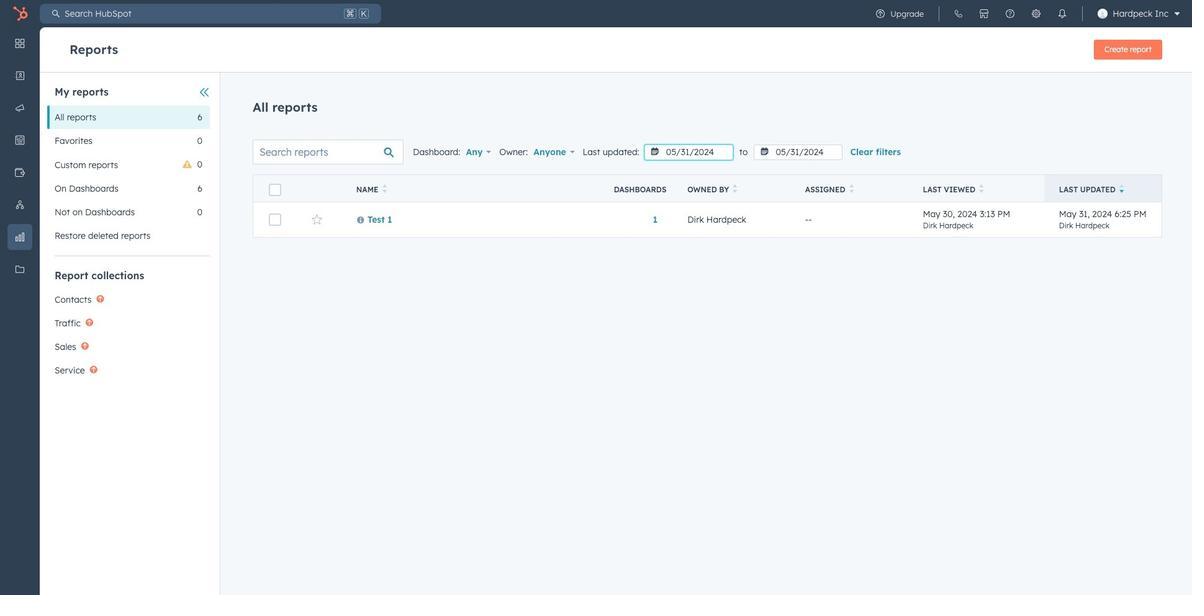 Task type: describe. For each thing, give the bounding box(es) containing it.
help image
[[1005, 9, 1015, 19]]

press to sort. image for fourth press to sort. 'element' from the left
[[979, 184, 984, 193]]

press to sort. image for first press to sort. 'element'
[[382, 184, 387, 193]]

report collections element
[[47, 269, 210, 383]]

MM/DD/YYYY text field
[[644, 145, 733, 160]]

press to sort. image for second press to sort. 'element' from the right
[[849, 184, 854, 193]]

Search HubSpot search field
[[60, 4, 342, 24]]

4 press to sort. element from the left
[[979, 184, 984, 195]]

notifications image
[[1058, 9, 1068, 19]]

3 press to sort. element from the left
[[849, 184, 854, 195]]

descending sort. press to sort ascending. image
[[1120, 184, 1124, 193]]

1 press to sort. element from the left
[[382, 184, 387, 195]]

marketplaces image
[[979, 9, 989, 19]]



Task type: locate. For each thing, give the bounding box(es) containing it.
1 press to sort. image from the left
[[382, 184, 387, 193]]

2 press to sort. image from the left
[[849, 184, 854, 193]]

descending sort. press to sort ascending. element
[[1120, 184, 1124, 195]]

1 press to sort. image from the left
[[733, 184, 738, 193]]

2 press to sort. image from the left
[[979, 184, 984, 193]]

press to sort. image
[[382, 184, 387, 193], [849, 184, 854, 193]]

press to sort. image
[[733, 184, 738, 193], [979, 184, 984, 193]]

0 horizontal spatial press to sort. image
[[733, 184, 738, 193]]

dirk hardpeck image
[[1098, 9, 1108, 19]]

press to sort. image for second press to sort. 'element' from left
[[733, 184, 738, 193]]

2 press to sort. element from the left
[[733, 184, 738, 195]]

press to sort. element
[[382, 184, 387, 195], [733, 184, 738, 195], [849, 184, 854, 195], [979, 184, 984, 195]]

1 horizontal spatial press to sort. image
[[979, 184, 984, 193]]

1 horizontal spatial press to sort. image
[[849, 184, 854, 193]]

menu
[[868, 0, 1185, 27], [0, 27, 40, 564]]

0 horizontal spatial press to sort. image
[[382, 184, 387, 193]]

Search reports search field
[[253, 140, 404, 165]]

0 horizontal spatial menu
[[0, 27, 40, 564]]

banner
[[70, 36, 1162, 60]]

settings image
[[1032, 9, 1041, 19]]

1 horizontal spatial menu
[[868, 0, 1185, 27]]

MM/DD/YYYY text field
[[754, 145, 843, 160]]

report filters element
[[47, 85, 210, 248]]



Task type: vqa. For each thing, say whether or not it's contained in the screenshot.
left theme
no



